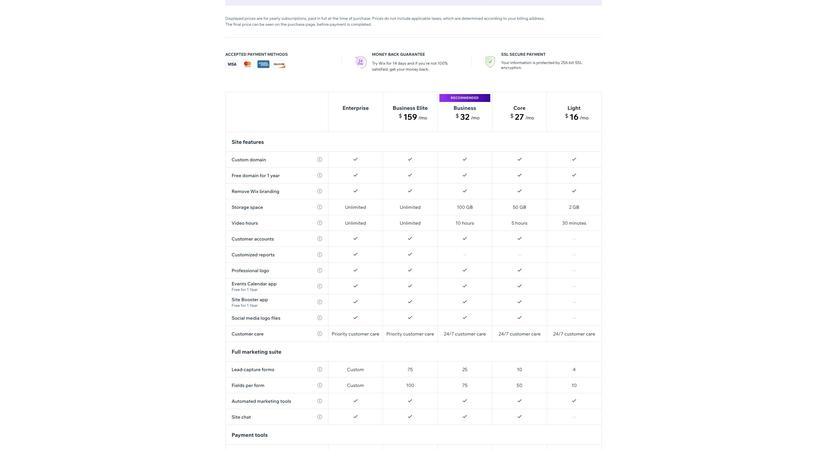 Task type: vqa. For each thing, say whether or not it's contained in the screenshot.


Task type: locate. For each thing, give the bounding box(es) containing it.
1 customer from the top
[[232, 236, 253, 242]]

business for $
[[393, 105, 415, 111]]

/mo inside light $ 16 /mo
[[580, 115, 589, 121]]

automated marketing tools
[[232, 399, 291, 405]]

1 horizontal spatial gb
[[519, 204, 526, 210]]

1 vertical spatial custom
[[347, 367, 364, 373]]

2 horizontal spatial 10
[[572, 383, 577, 388]]

1 vertical spatial 10
[[517, 367, 522, 373]]

guarantee
[[400, 52, 425, 57]]

0 horizontal spatial not
[[390, 16, 396, 21]]

1 vertical spatial 100
[[406, 383, 414, 388]]

$ inside core $ 27 /mo
[[510, 113, 514, 119]]

accounts
[[254, 236, 274, 242]]

money back guarantee
[[372, 52, 425, 57]]

3 site from the top
[[232, 414, 240, 420]]

storage space
[[232, 204, 263, 210]]

4 $ from the left
[[565, 113, 568, 119]]

1 horizontal spatial are
[[455, 16, 461, 21]]

$ left 27
[[510, 113, 514, 119]]

be
[[260, 22, 264, 27]]

1 vertical spatial year
[[250, 303, 258, 308]]

app for events calendar app
[[268, 281, 277, 287]]

files
[[271, 315, 280, 321]]

1 vertical spatial 1
[[247, 287, 249, 292]]

16
[[570, 112, 579, 122]]

1 vertical spatial is
[[533, 60, 536, 65]]

75
[[408, 367, 413, 373], [462, 383, 468, 388]]

1 vertical spatial not
[[431, 61, 437, 66]]

gb right 2
[[573, 204, 579, 210]]

50 for 50
[[517, 383, 522, 388]]

0 vertical spatial tools
[[280, 399, 291, 405]]

the
[[225, 22, 232, 27]]

customer for customer care
[[232, 331, 253, 337]]

2 vertical spatial 1
[[247, 303, 249, 308]]

0 vertical spatial year
[[250, 287, 258, 292]]

100 for 100 gb
[[457, 204, 465, 210]]

customer up customized
[[232, 236, 253, 242]]

1 vertical spatial domain
[[242, 173, 259, 179]]

27
[[515, 112, 524, 122]]

0 vertical spatial 10
[[456, 220, 461, 226]]

$ for 32
[[456, 113, 459, 119]]

$
[[399, 113, 402, 119], [456, 113, 459, 119], [510, 113, 514, 119], [565, 113, 568, 119]]

for inside try wix for 14 days and if you're not 100% satisfied, get your money back.
[[386, 61, 392, 66]]

2 horizontal spatial hours
[[515, 220, 528, 226]]

1 up media
[[247, 303, 249, 308]]

payment inside "ssl secure payment your information is protected by 256-bit ssl encryption."
[[527, 52, 546, 57]]

core $ 27 /mo
[[510, 105, 534, 122]]

events
[[232, 281, 246, 287]]

custom
[[232, 157, 249, 163], [347, 367, 364, 373], [347, 383, 364, 388]]

is down of
[[347, 22, 350, 27]]

ssl up "your"
[[501, 52, 509, 57]]

wix up satisfied,
[[379, 61, 385, 66]]

for left 14
[[386, 61, 392, 66]]

0 horizontal spatial tools
[[255, 432, 268, 438]]

0 vertical spatial customer
[[232, 236, 253, 242]]

$ left 159
[[399, 113, 402, 119]]

0 vertical spatial marketing
[[242, 348, 268, 355]]

the right on
[[281, 22, 287, 27]]

your down days
[[397, 67, 405, 72]]

media
[[246, 315, 259, 321]]

1 vertical spatial app
[[260, 297, 268, 303]]

1 left year
[[267, 173, 269, 179]]

0 horizontal spatial are
[[257, 16, 262, 21]]

before
[[317, 22, 329, 27]]

50
[[513, 204, 518, 210], [517, 383, 522, 388]]

hours for 5 hours
[[515, 220, 528, 226]]

free up site booster app free for 1 year at the bottom of page
[[232, 287, 240, 292]]

for inside events calendar app free for 1 year
[[241, 287, 246, 292]]

0 vertical spatial logo
[[259, 268, 269, 274]]

1 horizontal spatial 100
[[457, 204, 465, 210]]

app
[[268, 281, 277, 287], [260, 297, 268, 303]]

/mo for 27
[[525, 115, 534, 121]]

2 vertical spatial free
[[232, 303, 240, 308]]

0 vertical spatial is
[[347, 22, 350, 27]]

3 /mo from the left
[[525, 115, 534, 121]]

hours right video
[[246, 220, 258, 226]]

for inside site booster app free for 1 year
[[241, 303, 246, 308]]

custom for lead-capture forms
[[347, 367, 364, 373]]

1 horizontal spatial priority
[[386, 331, 402, 337]]

free up 'social'
[[232, 303, 240, 308]]

lead-capture forms
[[232, 367, 274, 373]]

0 horizontal spatial 75
[[408, 367, 413, 373]]

not inside displayed prices are for yearly subscriptions, paid in full at the time of purchase. prices do not include applicable taxes, which are determined according to your billing address. the final price can be seen on the purchase page, before payment is completed.
[[390, 16, 396, 21]]

1 horizontal spatial ssl
[[575, 60, 582, 65]]

/mo right 16
[[580, 115, 589, 121]]

1 vertical spatial 75
[[462, 383, 468, 388]]

app right booster
[[260, 297, 268, 303]]

business up 159
[[393, 105, 415, 111]]

is left protected
[[533, 60, 536, 65]]

reports
[[259, 252, 275, 258]]

to
[[503, 16, 507, 21]]

1 right the events
[[247, 287, 249, 292]]

payment left the "methods"
[[247, 52, 267, 57]]

1 horizontal spatial priority customer care
[[386, 331, 434, 337]]

free up the remove
[[232, 173, 241, 179]]

is inside displayed prices are for yearly subscriptions, paid in full at the time of purchase. prices do not include applicable taxes, which are determined according to your billing address. the final price can be seen on the purchase page, before payment is completed.
[[347, 22, 350, 27]]

1 inside events calendar app free for 1 year
[[247, 287, 249, 292]]

1 /mo from the left
[[418, 115, 427, 121]]

business $ 32 /mo
[[454, 105, 480, 122]]

gb up 5 hours
[[519, 204, 526, 210]]

2 vertical spatial site
[[232, 414, 240, 420]]

1 vertical spatial customer
[[232, 331, 253, 337]]

$ inside business $ 32 /mo
[[456, 113, 459, 119]]

1 gb from the left
[[466, 204, 473, 210]]

free
[[232, 173, 241, 179], [232, 287, 240, 292], [232, 303, 240, 308]]

2 year from the top
[[250, 303, 258, 308]]

the
[[332, 16, 339, 21], [281, 22, 287, 27]]

2 horizontal spatial 24/7
[[553, 331, 563, 337]]

0 horizontal spatial 24/7
[[444, 331, 454, 337]]

site left booster
[[232, 297, 240, 303]]

/mo right 27
[[525, 115, 534, 121]]

3 gb from the left
[[573, 204, 579, 210]]

booster
[[241, 297, 259, 303]]

0 vertical spatial site
[[232, 139, 242, 145]]

year inside events calendar app free for 1 year
[[250, 287, 258, 292]]

ssl secure payment your information is protected by 256-bit ssl encryption.
[[501, 52, 582, 70]]

1 horizontal spatial 10
[[517, 367, 522, 373]]

$ left 16
[[565, 113, 568, 119]]

1 vertical spatial wix
[[250, 189, 259, 195]]

0 vertical spatial domain
[[250, 157, 266, 163]]

0 horizontal spatial gb
[[466, 204, 473, 210]]

1 horizontal spatial is
[[533, 60, 536, 65]]

for up 'social'
[[241, 303, 246, 308]]

app inside events calendar app free for 1 year
[[268, 281, 277, 287]]

1 vertical spatial the
[[281, 22, 287, 27]]

care
[[370, 331, 379, 337], [425, 331, 434, 337], [477, 331, 486, 337], [531, 331, 541, 337], [586, 331, 595, 337], [254, 331, 264, 337]]

1 horizontal spatial 24/7 customer care
[[499, 331, 541, 337]]

marketing
[[242, 348, 268, 355], [257, 399, 279, 405]]

automated
[[232, 399, 256, 405]]

1 business from the left
[[393, 105, 415, 111]]

/mo for 16
[[580, 115, 589, 121]]

back
[[388, 52, 399, 57]]

site
[[232, 139, 242, 145], [232, 297, 240, 303], [232, 414, 240, 420]]

can
[[252, 22, 259, 27]]

100
[[457, 204, 465, 210], [406, 383, 414, 388]]

hours down the 100 gb
[[462, 220, 474, 226]]

payment tools
[[232, 432, 268, 438]]

free inside events calendar app free for 1 year
[[232, 287, 240, 292]]

professional
[[232, 268, 258, 274]]

not
[[390, 16, 396, 21], [431, 61, 437, 66]]

for up booster
[[241, 287, 246, 292]]

2 business from the left
[[454, 105, 476, 111]]

which
[[443, 16, 454, 21]]

1 priority customer care from the left
[[332, 331, 379, 337]]

2 customer from the left
[[403, 331, 424, 337]]

marketing for full
[[242, 348, 268, 355]]

0 horizontal spatial 100
[[406, 383, 414, 388]]

1 horizontal spatial app
[[268, 281, 277, 287]]

0 horizontal spatial priority
[[332, 331, 347, 337]]

purchase
[[288, 22, 305, 27]]

$ left "32"
[[456, 113, 459, 119]]

/mo right "32"
[[471, 115, 480, 121]]

not left 100%
[[431, 61, 437, 66]]

0 vertical spatial ssl
[[501, 52, 509, 57]]

/mo inside core $ 27 /mo
[[525, 115, 534, 121]]

0 horizontal spatial hours
[[246, 220, 258, 226]]

customer accounts
[[232, 236, 274, 242]]

domain
[[250, 157, 266, 163], [242, 173, 259, 179]]

0 vertical spatial your
[[508, 16, 516, 21]]

customer down 'social'
[[232, 331, 253, 337]]

business
[[393, 105, 415, 111], [454, 105, 476, 111]]

1 24/7 from the left
[[444, 331, 454, 337]]

0 vertical spatial wix
[[379, 61, 385, 66]]

for up seen
[[263, 16, 269, 21]]

10 hours
[[456, 220, 474, 226]]

space
[[250, 204, 263, 210]]

0 vertical spatial 50
[[513, 204, 518, 210]]

2 payment from the left
[[527, 52, 546, 57]]

0 horizontal spatial 10
[[456, 220, 461, 226]]

time
[[339, 16, 348, 21]]

tools
[[280, 399, 291, 405], [255, 432, 268, 438]]

1 vertical spatial marketing
[[257, 399, 279, 405]]

24/7
[[444, 331, 454, 337], [499, 331, 509, 337], [553, 331, 563, 337]]

recommended
[[451, 96, 479, 100]]

0 horizontal spatial priority customer care
[[332, 331, 379, 337]]

payment up protected
[[527, 52, 546, 57]]

custom for fields per form
[[347, 383, 364, 388]]

wix inside try wix for 14 days and if you're not 100% satisfied, get your money back.
[[379, 61, 385, 66]]

2 vertical spatial custom
[[347, 383, 364, 388]]

1 horizontal spatial hours
[[462, 220, 474, 226]]

1 vertical spatial your
[[397, 67, 405, 72]]

domain for custom
[[250, 157, 266, 163]]

free for site booster app
[[232, 303, 240, 308]]

1 horizontal spatial wix
[[379, 61, 385, 66]]

1 site from the top
[[232, 139, 242, 145]]

app for site booster app
[[260, 297, 268, 303]]

light
[[568, 105, 581, 111]]

0 vertical spatial 75
[[408, 367, 413, 373]]

for
[[263, 16, 269, 21], [386, 61, 392, 66], [260, 173, 266, 179], [241, 287, 246, 292], [241, 303, 246, 308]]

2 priority from the left
[[386, 331, 402, 337]]

1 vertical spatial tools
[[255, 432, 268, 438]]

site inside site booster app free for 1 year
[[232, 297, 240, 303]]

1 vertical spatial ssl
[[575, 60, 582, 65]]

1 horizontal spatial 24/7
[[499, 331, 509, 337]]

hours right 5
[[515, 220, 528, 226]]

3 $ from the left
[[510, 113, 514, 119]]

are right the which
[[455, 16, 461, 21]]

yearly
[[269, 16, 281, 21]]

0 horizontal spatial app
[[260, 297, 268, 303]]

enterprise
[[343, 105, 369, 111]]

satisfied,
[[372, 67, 389, 72]]

business up "32"
[[454, 105, 476, 111]]

gb for 100 gb
[[466, 204, 473, 210]]

minutes
[[569, 220, 586, 226]]

ssl
[[501, 52, 509, 57], [575, 60, 582, 65]]

site left features
[[232, 139, 242, 145]]

the right at
[[332, 16, 339, 21]]

are
[[257, 16, 262, 21], [455, 16, 461, 21]]

2 free from the top
[[232, 287, 240, 292]]

unlimited
[[345, 204, 366, 210], [400, 204, 421, 210], [345, 220, 366, 226], [400, 220, 421, 226]]

1 horizontal spatial business
[[454, 105, 476, 111]]

1 vertical spatial logo
[[261, 315, 270, 321]]

0 horizontal spatial is
[[347, 22, 350, 27]]

marketing down form
[[257, 399, 279, 405]]

1 horizontal spatial your
[[508, 16, 516, 21]]

year inside site booster app free for 1 year
[[250, 303, 258, 308]]

1 horizontal spatial payment
[[527, 52, 546, 57]]

app inside site booster app free for 1 year
[[260, 297, 268, 303]]

business inside business elite $ 159 /mo
[[393, 105, 415, 111]]

1 vertical spatial 50
[[517, 383, 522, 388]]

1 for booster
[[247, 303, 249, 308]]

3 24/7 customer care from the left
[[553, 331, 595, 337]]

year up booster
[[250, 287, 258, 292]]

2 /mo from the left
[[471, 115, 480, 121]]

for left year
[[260, 173, 266, 179]]

free inside site booster app free for 1 year
[[232, 303, 240, 308]]

3 24/7 from the left
[[553, 331, 563, 337]]

branding
[[260, 189, 279, 195]]

0 horizontal spatial wix
[[250, 189, 259, 195]]

1 free from the top
[[232, 173, 241, 179]]

4 /mo from the left
[[580, 115, 589, 121]]

3 free from the top
[[232, 303, 240, 308]]

days
[[398, 61, 406, 66]]

are up be
[[257, 16, 262, 21]]

1 24/7 customer care from the left
[[444, 331, 486, 337]]

wix right the remove
[[250, 189, 259, 195]]

1 vertical spatial site
[[232, 297, 240, 303]]

2 site from the top
[[232, 297, 240, 303]]

business elite $ 159 /mo
[[393, 105, 428, 122]]

methods
[[267, 52, 288, 57]]

capture
[[244, 367, 261, 373]]

0 vertical spatial not
[[390, 16, 396, 21]]

not right do
[[390, 16, 396, 21]]

events calendar app free for 1 year
[[232, 281, 277, 292]]

and
[[407, 61, 414, 66]]

2 24/7 from the left
[[499, 331, 509, 337]]

2 gb from the left
[[519, 204, 526, 210]]

app right 'calendar'
[[268, 281, 277, 287]]

1 vertical spatial free
[[232, 287, 240, 292]]

0 horizontal spatial your
[[397, 67, 405, 72]]

information
[[510, 60, 532, 65]]

logo left 'files'
[[261, 315, 270, 321]]

1 inside site booster app free for 1 year
[[247, 303, 249, 308]]

2 $ from the left
[[456, 113, 459, 119]]

159
[[403, 112, 417, 122]]

prices
[[245, 16, 256, 21]]

1 payment from the left
[[247, 52, 267, 57]]

2 customer from the top
[[232, 331, 253, 337]]

price
[[242, 22, 251, 27]]

1
[[267, 173, 269, 179], [247, 287, 249, 292], [247, 303, 249, 308]]

/mo inside business $ 32 /mo
[[471, 115, 480, 121]]

you're
[[418, 61, 430, 66]]

2 horizontal spatial 24/7 customer care
[[553, 331, 595, 337]]

/mo down elite
[[418, 115, 427, 121]]

0 horizontal spatial payment
[[247, 52, 267, 57]]

0 vertical spatial the
[[332, 16, 339, 21]]

year
[[250, 287, 258, 292], [250, 303, 258, 308]]

1 horizontal spatial not
[[431, 61, 437, 66]]

0 horizontal spatial the
[[281, 22, 287, 27]]

your right to
[[508, 16, 516, 21]]

3 customer from the left
[[455, 331, 476, 337]]

ssl right bit
[[575, 60, 582, 65]]

accepted
[[225, 52, 247, 57]]

site left chat
[[232, 414, 240, 420]]

customer
[[349, 331, 369, 337], [403, 331, 424, 337], [455, 331, 476, 337], [510, 331, 530, 337], [564, 331, 585, 337]]

1 horizontal spatial 75
[[462, 383, 468, 388]]

$ inside business elite $ 159 /mo
[[399, 113, 402, 119]]

gb up 10 hours
[[466, 204, 473, 210]]

0 vertical spatial 100
[[457, 204, 465, 210]]

4 customer from the left
[[510, 331, 530, 337]]

year up media
[[250, 303, 258, 308]]

business inside business $ 32 /mo
[[454, 105, 476, 111]]

1 $ from the left
[[399, 113, 402, 119]]

domain down custom domain
[[242, 173, 259, 179]]

domain up free domain for 1 year on the top left of page
[[250, 157, 266, 163]]

try
[[372, 61, 378, 66]]

marketing up the lead-capture forms at the left
[[242, 348, 268, 355]]

0 horizontal spatial 24/7 customer care
[[444, 331, 486, 337]]

$ inside light $ 16 /mo
[[565, 113, 568, 119]]

0 vertical spatial free
[[232, 173, 241, 179]]

2 horizontal spatial gb
[[573, 204, 579, 210]]

1 year from the top
[[250, 287, 258, 292]]

logo
[[259, 268, 269, 274], [261, 315, 270, 321]]

/mo inside business elite $ 159 /mo
[[418, 115, 427, 121]]

0 vertical spatial app
[[268, 281, 277, 287]]

logo up 'calendar'
[[259, 268, 269, 274]]

site booster app free for 1 year
[[232, 297, 268, 308]]

0 horizontal spatial business
[[393, 105, 415, 111]]

site for site chat
[[232, 414, 240, 420]]



Task type: describe. For each thing, give the bounding box(es) containing it.
in
[[317, 16, 320, 21]]

hours for video hours
[[246, 220, 258, 226]]

site chat
[[232, 414, 251, 420]]

100%
[[438, 61, 448, 66]]

video hours
[[232, 220, 258, 226]]

full marketing suite
[[232, 348, 281, 355]]

5 customer from the left
[[564, 331, 585, 337]]

marketing for automated
[[257, 399, 279, 405]]

paid
[[308, 16, 316, 21]]

forms
[[262, 367, 274, 373]]

customer care
[[232, 331, 264, 337]]

seen
[[265, 22, 274, 27]]

storage
[[232, 204, 249, 210]]

bit
[[569, 60, 574, 65]]

2 vertical spatial 10
[[572, 383, 577, 388]]

for inside displayed prices are for yearly subscriptions, paid in full at the time of purchase. prices do not include applicable taxes, which are determined according to your billing address. the final price can be seen on the purchase page, before payment is completed.
[[263, 16, 269, 21]]

fields per form
[[232, 383, 264, 389]]

site for site features
[[232, 139, 242, 145]]

site for site booster app free for 1 year
[[232, 297, 240, 303]]

prices
[[372, 16, 383, 21]]

1 are from the left
[[257, 16, 262, 21]]

money
[[406, 67, 418, 72]]

30 minutes
[[562, 220, 586, 226]]

completed.
[[351, 22, 372, 27]]

site features
[[232, 139, 264, 145]]

suite
[[269, 348, 281, 355]]

is inside "ssl secure payment your information is protected by 256-bit ssl encryption."
[[533, 60, 536, 65]]

of
[[349, 16, 352, 21]]

5 hours
[[512, 220, 528, 226]]

100 gb
[[457, 204, 473, 210]]

encryption.
[[501, 65, 522, 70]]

determined
[[462, 16, 483, 21]]

0 vertical spatial 1
[[267, 173, 269, 179]]

1 horizontal spatial tools
[[280, 399, 291, 405]]

per
[[246, 383, 253, 389]]

year for booster
[[250, 303, 258, 308]]

customer for customer accounts
[[232, 236, 253, 242]]

address.
[[529, 16, 545, 21]]

wix for try
[[379, 61, 385, 66]]

50 gb
[[513, 204, 526, 210]]

displayed
[[225, 16, 244, 21]]

final
[[233, 22, 241, 27]]

custom domain
[[232, 157, 266, 163]]

2 24/7 customer care from the left
[[499, 331, 541, 337]]

business for 32
[[454, 105, 476, 111]]

chat
[[241, 414, 251, 420]]

subscriptions,
[[281, 16, 307, 21]]

your inside displayed prices are for yearly subscriptions, paid in full at the time of purchase. prices do not include applicable taxes, which are determined according to your billing address. the final price can be seen on the purchase page, before payment is completed.
[[508, 16, 516, 21]]

by
[[556, 60, 560, 65]]

do
[[384, 16, 389, 21]]

payment
[[232, 432, 254, 438]]

at
[[328, 16, 332, 21]]

gb for 2 gb
[[573, 204, 579, 210]]

social
[[232, 315, 245, 321]]

not inside try wix for 14 days and if you're not 100% satisfied, get your money back.
[[431, 61, 437, 66]]

2 are from the left
[[455, 16, 461, 21]]

applicable
[[412, 16, 431, 21]]

30
[[562, 220, 568, 226]]

14
[[392, 61, 397, 66]]

free domain for 1 year
[[232, 173, 280, 179]]

features
[[243, 139, 264, 145]]

0 vertical spatial custom
[[232, 157, 249, 163]]

full
[[232, 348, 241, 355]]

free for events calendar app
[[232, 287, 240, 292]]

accepted payment methods
[[225, 52, 288, 57]]

$ for 16
[[565, 113, 568, 119]]

$ for 27
[[510, 113, 514, 119]]

displayed prices are for yearly subscriptions, paid in full at the time of purchase. prices do not include applicable taxes, which are determined according to your billing address. the final price can be seen on the purchase page, before payment is completed.
[[225, 16, 545, 27]]

purchase.
[[353, 16, 371, 21]]

money
[[372, 52, 387, 57]]

full
[[321, 16, 327, 21]]

gb for 50 gb
[[519, 204, 526, 210]]

try wix for 14 days and if you're not 100% satisfied, get your money back.
[[372, 61, 448, 72]]

social media logo files
[[232, 315, 280, 321]]

year for calendar
[[250, 287, 258, 292]]

payment
[[330, 22, 346, 27]]

5
[[512, 220, 514, 226]]

back.
[[419, 67, 429, 72]]

include
[[397, 16, 411, 21]]

2 gb
[[569, 204, 579, 210]]

elite
[[417, 105, 428, 111]]

get
[[390, 67, 396, 72]]

protected
[[536, 60, 555, 65]]

taxes,
[[432, 16, 442, 21]]

hours for 10 hours
[[462, 220, 474, 226]]

year
[[270, 173, 280, 179]]

domain for free
[[242, 173, 259, 179]]

100 for 100
[[406, 383, 414, 388]]

video
[[232, 220, 245, 226]]

1 for calendar
[[247, 287, 249, 292]]

secure
[[510, 52, 526, 57]]

0 horizontal spatial ssl
[[501, 52, 509, 57]]

50 for 50 gb
[[513, 204, 518, 210]]

1 priority from the left
[[332, 331, 347, 337]]

professional logo
[[232, 268, 269, 274]]

4
[[573, 367, 576, 373]]

1 horizontal spatial the
[[332, 16, 339, 21]]

/mo for 32
[[471, 115, 480, 121]]

wix for remove
[[250, 189, 259, 195]]

2
[[569, 204, 572, 210]]

1 customer from the left
[[349, 331, 369, 337]]

if
[[415, 61, 417, 66]]

32
[[460, 112, 469, 122]]

2 priority customer care from the left
[[386, 331, 434, 337]]

your inside try wix for 14 days and if you're not 100% satisfied, get your money back.
[[397, 67, 405, 72]]



